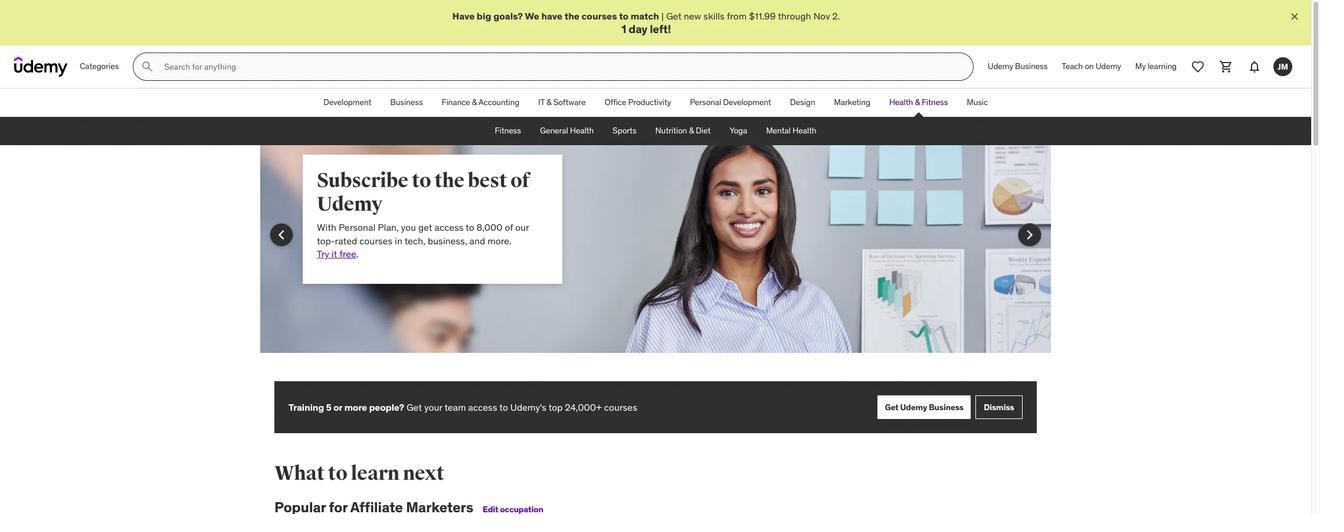 Task type: locate. For each thing, give the bounding box(es) containing it.
access
[[435, 221, 464, 233], [468, 401, 497, 413]]

notifications image
[[1248, 60, 1262, 74]]

my learning link
[[1128, 53, 1184, 81]]

the inside have big goals? we have the courses to match | get new skills from $11.99 through nov 2. 1 day left!
[[565, 10, 580, 22]]

fitness down accounting
[[495, 125, 521, 136]]

the
[[565, 10, 580, 22], [434, 168, 464, 193]]

& for fitness
[[915, 97, 920, 108]]

it
[[332, 248, 337, 260]]

personal up diet
[[690, 97, 721, 108]]

goals?
[[493, 10, 523, 22]]

or
[[333, 401, 342, 413]]

0 horizontal spatial the
[[434, 168, 464, 193]]

0 vertical spatial courses
[[582, 10, 617, 22]]

of right best on the left top
[[510, 168, 530, 193]]

1 horizontal spatial development
[[723, 97, 771, 108]]

business left dismiss
[[929, 402, 964, 412]]

learning
[[1148, 61, 1177, 72]]

1 vertical spatial personal
[[339, 221, 376, 233]]

to up 1
[[619, 10, 629, 22]]

carousel element
[[260, 117, 1051, 381]]

0 horizontal spatial personal
[[339, 221, 376, 233]]

more
[[344, 401, 367, 413]]

mental
[[766, 125, 791, 136]]

office
[[605, 97, 626, 108]]

courses
[[582, 10, 617, 22], [359, 235, 393, 246], [604, 401, 637, 413]]

access right team
[[468, 401, 497, 413]]

have
[[452, 10, 475, 22]]

0 vertical spatial the
[[565, 10, 580, 22]]

1 horizontal spatial the
[[565, 10, 580, 22]]

accounting
[[479, 97, 519, 108]]

business left finance
[[390, 97, 423, 108]]

1 vertical spatial of
[[505, 221, 513, 233]]

access inside subscribe to the best of udemy with personal plan, you get access to 8,000 of our top-rated courses in tech, business, and more. try it free .
[[435, 221, 464, 233]]

to up 'and' in the left of the page
[[466, 221, 474, 233]]

2.
[[832, 10, 840, 22]]

productivity
[[628, 97, 671, 108]]

the right have
[[565, 10, 580, 22]]

business left teach
[[1015, 61, 1048, 72]]

fitness left music
[[922, 97, 948, 108]]

try it free link
[[317, 248, 356, 260]]

through
[[778, 10, 811, 22]]

1 horizontal spatial business
[[929, 402, 964, 412]]

categories
[[80, 61, 119, 72]]

the left best on the left top
[[434, 168, 464, 193]]

1 horizontal spatial fitness
[[922, 97, 948, 108]]

yoga link
[[720, 117, 757, 145]]

training
[[289, 401, 324, 413]]

my learning
[[1135, 61, 1177, 72]]

of
[[510, 168, 530, 193], [505, 221, 513, 233]]

courses down plan,
[[359, 235, 393, 246]]

development
[[323, 97, 371, 108], [723, 97, 771, 108]]

get
[[666, 10, 682, 22], [407, 401, 422, 413], [885, 402, 899, 412]]

1 vertical spatial the
[[434, 168, 464, 193]]

tech,
[[405, 235, 425, 246]]

general
[[540, 125, 568, 136]]

nutrition & diet link
[[646, 117, 720, 145]]

in
[[395, 235, 402, 246]]

rated
[[335, 235, 357, 246]]

categories button
[[73, 53, 126, 81]]

& for software
[[547, 97, 551, 108]]

24,000+
[[565, 401, 602, 413]]

health right marketing
[[889, 97, 913, 108]]

health for mental health
[[793, 125, 816, 136]]

personal up rated
[[339, 221, 376, 233]]

health right general
[[570, 125, 594, 136]]

try
[[317, 248, 329, 260]]

courses right 24,000+
[[604, 401, 637, 413]]

2 horizontal spatial business
[[1015, 61, 1048, 72]]

health & fitness
[[889, 97, 948, 108]]

0 vertical spatial personal
[[690, 97, 721, 108]]

of left the our
[[505, 221, 513, 233]]

marketing link
[[825, 89, 880, 117]]

business
[[1015, 61, 1048, 72], [390, 97, 423, 108], [929, 402, 964, 412]]

1
[[621, 22, 626, 36]]

to
[[619, 10, 629, 22], [412, 168, 431, 193], [466, 221, 474, 233], [499, 401, 508, 413], [328, 461, 347, 486]]

personal inside 'link'
[[690, 97, 721, 108]]

0 vertical spatial fitness
[[922, 97, 948, 108]]

top-
[[317, 235, 335, 246]]

udemy
[[988, 61, 1013, 72], [1096, 61, 1121, 72], [317, 192, 382, 217], [900, 402, 927, 412]]

1 development from the left
[[323, 97, 371, 108]]

1 vertical spatial access
[[468, 401, 497, 413]]

0 horizontal spatial business
[[390, 97, 423, 108]]

dismiss button
[[976, 396, 1023, 419]]

top
[[549, 401, 563, 413]]

0 vertical spatial access
[[435, 221, 464, 233]]

health right mental
[[793, 125, 816, 136]]

business,
[[428, 235, 467, 246]]

your
[[424, 401, 442, 413]]

sports
[[613, 125, 637, 136]]

it
[[538, 97, 545, 108]]

finance
[[442, 97, 470, 108]]

personal development
[[690, 97, 771, 108]]

1 horizontal spatial access
[[468, 401, 497, 413]]

development inside 'link'
[[723, 97, 771, 108]]

0 vertical spatial of
[[510, 168, 530, 193]]

0 horizontal spatial access
[[435, 221, 464, 233]]

software
[[553, 97, 586, 108]]

get inside have big goals? we have the courses to match | get new skills from $11.99 through nov 2. 1 day left!
[[666, 10, 682, 22]]

design
[[790, 97, 815, 108]]

business inside "link"
[[390, 97, 423, 108]]

courses left match
[[582, 10, 617, 22]]

2 development from the left
[[723, 97, 771, 108]]

personal
[[690, 97, 721, 108], [339, 221, 376, 233]]

from
[[727, 10, 747, 22]]

1 horizontal spatial personal
[[690, 97, 721, 108]]

submit search image
[[141, 60, 155, 74]]

2 horizontal spatial health
[[889, 97, 913, 108]]

udemy business
[[988, 61, 1048, 72]]

music
[[967, 97, 988, 108]]

0 horizontal spatial development
[[323, 97, 371, 108]]

fitness
[[922, 97, 948, 108], [495, 125, 521, 136]]

big
[[477, 10, 491, 22]]

nutrition & diet
[[655, 125, 711, 136]]

access up business,
[[435, 221, 464, 233]]

shopping cart with 0 items image
[[1219, 60, 1233, 74]]

mental health
[[766, 125, 816, 136]]

0 horizontal spatial health
[[570, 125, 594, 136]]

1 horizontal spatial get
[[666, 10, 682, 22]]

1 vertical spatial courses
[[359, 235, 393, 246]]

personal development link
[[681, 89, 781, 117]]

sports link
[[603, 117, 646, 145]]

dismiss
[[984, 402, 1014, 412]]

marketing
[[834, 97, 870, 108]]

&
[[472, 97, 477, 108], [547, 97, 551, 108], [915, 97, 920, 108], [689, 125, 694, 136]]

1 vertical spatial business
[[390, 97, 423, 108]]

1 horizontal spatial health
[[793, 125, 816, 136]]

to left udemy's
[[499, 401, 508, 413]]

with
[[317, 221, 336, 233]]

yoga
[[730, 125, 747, 136]]

learn
[[351, 461, 399, 486]]

1 vertical spatial fitness
[[495, 125, 521, 136]]



Task type: describe. For each thing, give the bounding box(es) containing it.
office productivity link
[[595, 89, 681, 117]]

our
[[515, 221, 529, 233]]

jm link
[[1269, 53, 1297, 81]]

finance & accounting link
[[432, 89, 529, 117]]

training 5 or more people? get your team access to udemy's top 24,000+ courses
[[289, 401, 637, 413]]

my
[[1135, 61, 1146, 72]]

Search for anything text field
[[162, 57, 959, 77]]

2 vertical spatial business
[[929, 402, 964, 412]]

teach
[[1062, 61, 1083, 72]]

udemy inside subscribe to the best of udemy with personal plan, you get access to 8,000 of our top-rated courses in tech, business, and more. try it free .
[[317, 192, 382, 217]]

close image
[[1289, 11, 1301, 22]]

subscribe
[[317, 168, 408, 193]]

and
[[470, 235, 485, 246]]

music link
[[957, 89, 997, 117]]

it & software
[[538, 97, 586, 108]]

match
[[631, 10, 659, 22]]

nutrition
[[655, 125, 687, 136]]

udemy business link
[[981, 53, 1055, 81]]

have
[[541, 10, 563, 22]]

health & fitness link
[[880, 89, 957, 117]]

plan,
[[378, 221, 399, 233]]

to inside have big goals? we have the courses to match | get new skills from $11.99 through nov 2. 1 day left!
[[619, 10, 629, 22]]

development link
[[314, 89, 381, 117]]

diet
[[696, 125, 711, 136]]

|
[[661, 10, 664, 22]]

2 vertical spatial courses
[[604, 401, 637, 413]]

udemy image
[[14, 57, 68, 77]]

what to learn next
[[274, 461, 444, 486]]

health for general health
[[570, 125, 594, 136]]

finance & accounting
[[442, 97, 519, 108]]

get
[[418, 221, 432, 233]]

udemy's
[[510, 401, 547, 413]]

courses inside have big goals? we have the courses to match | get new skills from $11.99 through nov 2. 1 day left!
[[582, 10, 617, 22]]

the inside subscribe to the best of udemy with personal plan, you get access to 8,000 of our top-rated courses in tech, business, and more. try it free .
[[434, 168, 464, 193]]

best
[[468, 168, 507, 193]]

2 horizontal spatial get
[[885, 402, 899, 412]]

to up get
[[412, 168, 431, 193]]

day
[[629, 22, 647, 36]]

8,000
[[477, 221, 503, 233]]

have big goals? we have the courses to match | get new skills from $11.99 through nov 2. 1 day left!
[[452, 10, 840, 36]]

next image
[[1020, 226, 1039, 244]]

get udemy business
[[885, 402, 964, 412]]

0 horizontal spatial fitness
[[495, 125, 521, 136]]

general health
[[540, 125, 594, 136]]

& for diet
[[689, 125, 694, 136]]

to left learn
[[328, 461, 347, 486]]

more.
[[488, 235, 512, 246]]

personal inside subscribe to the best of udemy with personal plan, you get access to 8,000 of our top-rated courses in tech, business, and more. try it free .
[[339, 221, 376, 233]]

general health link
[[530, 117, 603, 145]]

team
[[444, 401, 466, 413]]

teach on udemy
[[1062, 61, 1121, 72]]

it & software link
[[529, 89, 595, 117]]

next
[[403, 461, 444, 486]]

courses inside subscribe to the best of udemy with personal plan, you get access to 8,000 of our top-rated courses in tech, business, and more. try it free .
[[359, 235, 393, 246]]

0 vertical spatial business
[[1015, 61, 1048, 72]]

nov
[[813, 10, 830, 22]]

subscribe to the best of udemy with personal plan, you get access to 8,000 of our top-rated courses in tech, business, and more. try it free .
[[317, 168, 530, 260]]

5
[[326, 401, 331, 413]]

jm
[[1278, 61, 1288, 72]]

office productivity
[[605, 97, 671, 108]]

you
[[401, 221, 416, 233]]

free
[[339, 248, 356, 260]]

& for accounting
[[472, 97, 477, 108]]

what
[[274, 461, 325, 486]]

left!
[[650, 22, 671, 36]]

.
[[356, 248, 359, 260]]

previous image
[[272, 226, 291, 244]]

people?
[[369, 401, 404, 413]]

on
[[1085, 61, 1094, 72]]

skills
[[704, 10, 725, 22]]

get udemy business link
[[878, 396, 971, 419]]

fitness link
[[485, 117, 530, 145]]

$11.99
[[749, 10, 776, 22]]

we
[[525, 10, 539, 22]]

design link
[[781, 89, 825, 117]]

teach on udemy link
[[1055, 53, 1128, 81]]

new
[[684, 10, 701, 22]]

0 horizontal spatial get
[[407, 401, 422, 413]]

wishlist image
[[1191, 60, 1205, 74]]



Task type: vqa. For each thing, say whether or not it's contained in the screenshot.
Accounting
yes



